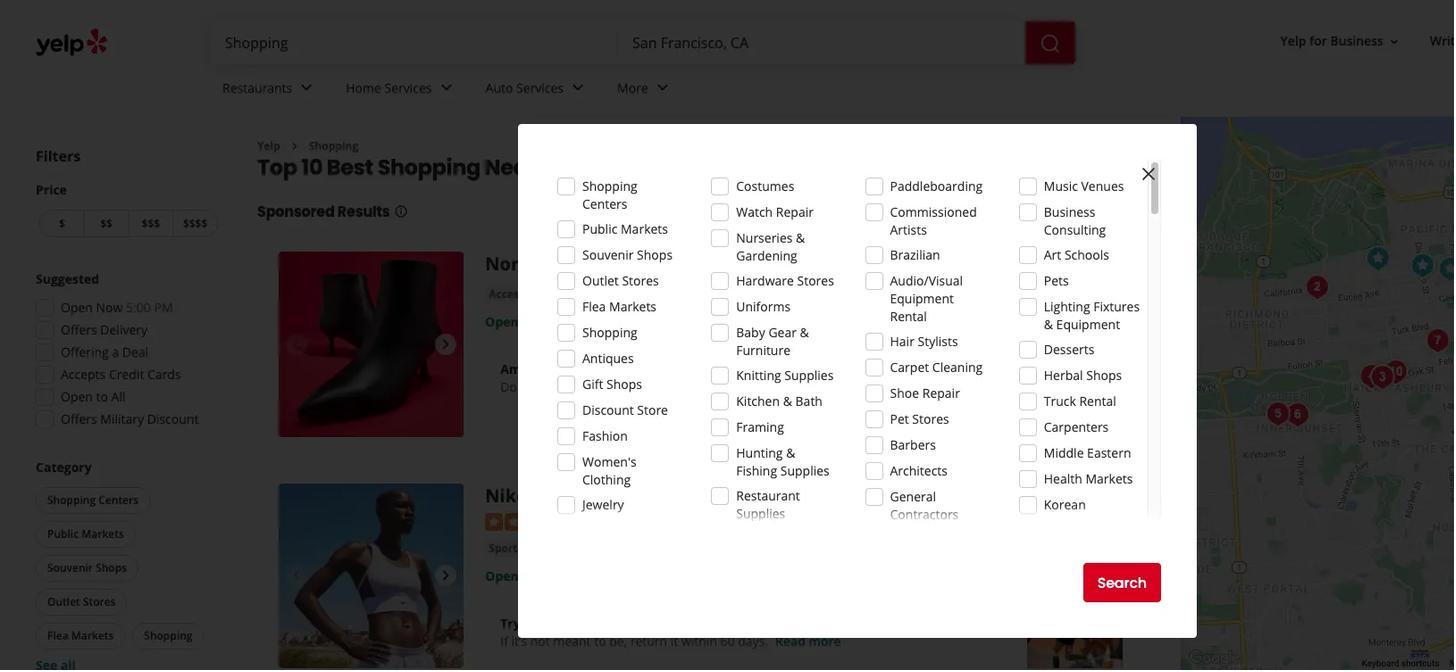 Task type: locate. For each thing, give the bounding box(es) containing it.
1 vertical spatial next image
[[435, 566, 457, 587]]

shopping
[[309, 138, 358, 154], [378, 153, 480, 183], [582, 178, 638, 195], [582, 324, 638, 341], [47, 493, 96, 508], [144, 629, 192, 644]]

repair down costumes
[[776, 204, 814, 221]]

public markets button
[[36, 522, 136, 548]]

san
[[540, 153, 582, 183], [531, 484, 564, 508]]

16 info v2 image right results
[[393, 205, 408, 219]]

shoe inside 'search' dialog
[[890, 385, 919, 402]]

if
[[500, 633, 508, 650]]

1 vertical spatial supplies
[[780, 463, 830, 480]]

1 horizontal spatial services
[[516, 79, 564, 96]]

repair for shoe repair
[[922, 385, 960, 402]]

& for kitchen & bath
[[783, 393, 792, 410]]

to inside group
[[96, 389, 108, 406]]

rare device image
[[1421, 323, 1454, 359]]

read
[[767, 379, 797, 396], [775, 633, 806, 650]]

open down sporting
[[485, 568, 519, 585]]

more right days.
[[809, 633, 841, 650]]

sponsored
[[257, 202, 335, 223]]

flea markets down outlet stores button at the bottom of the page
[[47, 629, 114, 644]]

art
[[1044, 247, 1061, 264]]

open for open until 8:00 pm
[[485, 568, 519, 585]]

uniforms
[[736, 298, 791, 315]]

24 chevron down v2 image right more
[[652, 77, 673, 99]]

sunglasses
[[565, 287, 623, 302]]

1 vertical spatial 16 info v2 image
[[393, 205, 408, 219]]

& inside nurseries & gardening
[[796, 230, 805, 247]]

gear up be,
[[582, 616, 612, 632]]

0 vertical spatial outlet
[[582, 272, 619, 289]]

24 chevron down v2 image
[[567, 77, 589, 99], [652, 77, 673, 99]]

souvenir inside 'search' dialog
[[582, 247, 634, 264]]

0 vertical spatial equipment
[[890, 290, 954, 307]]

pm
[[154, 299, 173, 316], [579, 314, 598, 331], [579, 568, 598, 585]]

0 vertical spatial 16 info v2 image
[[1130, 164, 1145, 178]]

& for hunting & fishing supplies
[[786, 445, 795, 462]]

1 vertical spatial flea
[[47, 629, 68, 644]]

restaurants link
[[208, 64, 332, 116]]

1 vertical spatial equipment
[[1056, 316, 1120, 333]]

discount down cards
[[147, 411, 199, 428]]

sporting
[[489, 541, 534, 557]]

rental down herbal shops
[[1079, 393, 1116, 410]]

1 vertical spatial slideshow element
[[279, 484, 464, 669]]

& down 'lighting'
[[1044, 316, 1053, 333]]

1 until from the top
[[522, 314, 548, 331]]

0 vertical spatial rental
[[890, 308, 927, 325]]

1 horizontal spatial public markets
[[582, 221, 668, 238]]

gear up furniture
[[769, 324, 797, 341]]

public markets down shopping centers button
[[47, 527, 124, 542]]

1 horizontal spatial outlet
[[582, 272, 619, 289]]

keyboard shortcuts
[[1362, 659, 1439, 669]]

discount inside 'search' dialog
[[582, 402, 634, 419]]

supplies for restaurant supplies
[[736, 506, 785, 523]]

to
[[96, 389, 108, 406], [594, 633, 606, 650]]

1 next image from the top
[[435, 334, 457, 356]]

0 horizontal spatial centers
[[98, 493, 138, 508]]

0 vertical spatial next image
[[435, 334, 457, 356]]

flea markets inside button
[[47, 629, 114, 644]]

yelp for business
[[1281, 33, 1384, 50]]

category group
[[32, 459, 222, 671]]

new inside amazing gifts under $50 dolce vita, adidas and kate spade new york. read more
[[701, 379, 727, 396]]

contractors
[[890, 506, 959, 523]]

business categories element
[[208, 64, 1454, 116]]

san up 3 star rating image in the bottom left of the page
[[531, 484, 564, 508]]

24 chevron down v2 image for auto services
[[567, 77, 589, 99]]

search button
[[1083, 564, 1161, 603]]

0 horizontal spatial repair
[[776, 204, 814, 221]]

0 horizontal spatial rental
[[890, 308, 927, 325]]

shoe down -
[[637, 287, 663, 302]]

read inside amazing gifts under $50 dolce vita, adidas and kate spade new york. read more
[[767, 379, 797, 396]]

yelp inside button
[[1281, 33, 1306, 50]]

1 horizontal spatial flea
[[582, 298, 606, 315]]

$ button
[[39, 210, 84, 238]]

0 vertical spatial shoe
[[637, 287, 663, 302]]

0 vertical spatial shopping centers
[[582, 178, 638, 213]]

0 horizontal spatial services
[[385, 79, 432, 96]]

new up meant
[[551, 616, 579, 632]]

shops inside souvenir shops button
[[96, 561, 127, 576]]

shops
[[637, 247, 673, 264], [1086, 367, 1122, 384], [607, 376, 642, 393], [96, 561, 127, 576]]

$$$
[[142, 216, 160, 231]]

supplies down "restaurant"
[[736, 506, 785, 523]]

0 vertical spatial souvenir
[[582, 247, 634, 264]]

it's
[[511, 633, 527, 650]]

2 offers from the top
[[61, 411, 97, 428]]

supplies
[[785, 367, 834, 384], [780, 463, 830, 480], [736, 506, 785, 523]]

women's
[[582, 454, 637, 471]]

yelp link
[[257, 138, 280, 154]]

flea down outlet stores button at the bottom of the page
[[47, 629, 68, 644]]

open for open to all
[[61, 389, 93, 406]]

16 chevron down v2 image
[[1387, 35, 1401, 49]]

0 horizontal spatial outlet stores
[[47, 595, 116, 610]]

souvenir shops inside 'search' dialog
[[582, 247, 673, 264]]

fashion
[[582, 428, 628, 445]]

1 horizontal spatial shopping centers
[[582, 178, 638, 213]]

0 vertical spatial repair
[[776, 204, 814, 221]]

0 vertical spatial more
[[800, 379, 832, 396]]

1 vertical spatial souvenir shops
[[47, 561, 127, 576]]

foggy notion image
[[1300, 270, 1336, 305]]

until left 9:00
[[522, 314, 548, 331]]

0 vertical spatial slideshow element
[[279, 252, 464, 437]]

2 24 chevron down v2 image from the left
[[435, 77, 457, 99]]

1 vertical spatial read
[[775, 633, 806, 650]]

more right "knitting"
[[800, 379, 832, 396]]

& up knitting supplies in the right of the page
[[800, 324, 809, 341]]

centers down francisco,
[[582, 196, 627, 213]]

all
[[111, 389, 126, 406]]

flea markets inside 'search' dialog
[[582, 298, 657, 315]]

24 chevron down v2 image inside restaurants link
[[296, 77, 317, 99]]

services right home
[[385, 79, 432, 96]]

1 horizontal spatial 24 chevron down v2 image
[[652, 77, 673, 99]]

public markets inside public markets button
[[47, 527, 124, 542]]

slideshow element for nordstrom
[[279, 252, 464, 437]]

1 horizontal spatial outlet stores
[[582, 272, 659, 289]]

shopping centers button
[[36, 488, 150, 514]]

art schools
[[1044, 247, 1109, 264]]

0 horizontal spatial new
[[551, 616, 579, 632]]

public up nordstrom rack - daly city
[[582, 221, 618, 238]]

search image
[[1040, 33, 1061, 54]]

None search field
[[211, 21, 1079, 64]]

0 vertical spatial read
[[767, 379, 797, 396]]

offers down "open to all"
[[61, 411, 97, 428]]

1 slideshow element from the top
[[279, 252, 464, 437]]

services inside home services 'link'
[[385, 79, 432, 96]]

1 offers from the top
[[61, 322, 97, 339]]

24 chevron down v2 image
[[296, 77, 317, 99], [435, 77, 457, 99]]

shoe down carpet
[[890, 385, 919, 402]]

stores inside button
[[666, 287, 700, 302]]

1 horizontal spatial 16 info v2 image
[[1130, 164, 1145, 178]]

repair
[[776, 204, 814, 221], [922, 385, 960, 402]]

open down accepts on the left
[[61, 389, 93, 406]]

& inside hunting & fishing supplies
[[786, 445, 795, 462]]

york.
[[730, 379, 760, 396]]

1 vertical spatial business
[[1044, 204, 1096, 221]]

outlet stores inside button
[[47, 595, 116, 610]]

pm right 9:00
[[579, 314, 598, 331]]

1 horizontal spatial 24 chevron down v2 image
[[435, 77, 457, 99]]

0 vertical spatial yelp
[[1281, 33, 1306, 50]]

1 horizontal spatial rental
[[1079, 393, 1116, 410]]

my favorite image
[[1280, 397, 1316, 433]]

commissioned
[[890, 204, 977, 221]]

0 horizontal spatial 24 chevron down v2 image
[[296, 77, 317, 99]]

1 vertical spatial offers
[[61, 411, 97, 428]]

audio/visual equipment rental
[[890, 272, 963, 325]]

discount down the and
[[582, 402, 634, 419]]

1 vertical spatial to
[[594, 633, 606, 650]]

next image for nordstrom
[[435, 334, 457, 356]]

slideshow element
[[279, 252, 464, 437], [279, 484, 464, 669]]

0 vertical spatial public markets
[[582, 221, 668, 238]]

desserts
[[1044, 341, 1095, 358]]

0 horizontal spatial public markets
[[47, 527, 124, 542]]

2 services from the left
[[516, 79, 564, 96]]

0 horizontal spatial shopping centers
[[47, 493, 138, 508]]

business inside yelp for business button
[[1330, 33, 1384, 50]]

1 horizontal spatial public
[[582, 221, 618, 238]]

1 vertical spatial more
[[809, 633, 841, 650]]

0 vertical spatial souvenir shops
[[582, 247, 673, 264]]

nike san francisco link
[[485, 484, 653, 508]]

1 vertical spatial souvenir
[[47, 561, 93, 576]]

supplies inside hunting & fishing supplies
[[780, 463, 830, 480]]

shortcuts
[[1402, 659, 1439, 669]]

sakura image
[[1261, 397, 1296, 432]]

more inside amazing gifts under $50 dolce vita, adidas and kate spade new york. read more
[[800, 379, 832, 396]]

open down suggested
[[61, 299, 93, 316]]

days.
[[738, 633, 768, 650]]

eastern
[[1087, 445, 1131, 462]]

supplies inside restaurant supplies
[[736, 506, 785, 523]]

2 slideshow element from the top
[[279, 484, 464, 669]]

0 horizontal spatial gear
[[582, 616, 612, 632]]

pm for nordstrom
[[579, 314, 598, 331]]

0 vertical spatial centers
[[582, 196, 627, 213]]

1 horizontal spatial flea markets
[[582, 298, 657, 315]]

shoe for shoe repair
[[890, 385, 919, 402]]

offers delivery
[[61, 322, 147, 339]]

0 vertical spatial flea
[[582, 298, 606, 315]]

0 vertical spatial gear
[[769, 324, 797, 341]]

centers inside shopping centers
[[582, 196, 627, 213]]

24 chevron down v2 image right restaurants
[[296, 77, 317, 99]]

0 horizontal spatial business
[[1044, 204, 1096, 221]]

bath
[[795, 393, 823, 410]]

public up souvenir shops button
[[47, 527, 79, 542]]

top 10 best shopping near san francisco, california
[[257, 153, 806, 183]]

24 chevron down v2 image inside home services 'link'
[[435, 77, 457, 99]]

group
[[30, 271, 222, 434]]

restaurant supplies
[[736, 488, 800, 523]]

until down "sporting goods" button
[[522, 568, 548, 585]]

24 chevron down v2 image right the auto services
[[567, 77, 589, 99]]

flea inside 'search' dialog
[[582, 298, 606, 315]]

markets inside button
[[81, 527, 124, 542]]

offers up offering
[[61, 322, 97, 339]]

rental up "hair"
[[890, 308, 927, 325]]

san right the near
[[540, 153, 582, 183]]

pm right 8:00
[[579, 568, 598, 585]]

0 horizontal spatial equipment
[[890, 290, 954, 307]]

1 horizontal spatial repair
[[922, 385, 960, 402]]

shoe repair
[[890, 385, 960, 402]]

pm right 5:00
[[154, 299, 173, 316]]

souvenir left -
[[582, 247, 634, 264]]

mai do - san francisco image
[[1451, 258, 1454, 294]]

1 services from the left
[[385, 79, 432, 96]]

adidas
[[565, 379, 603, 396]]

16 chevron right v2 image
[[287, 139, 302, 153]]

1 horizontal spatial to
[[594, 633, 606, 650]]

new left york.
[[701, 379, 727, 396]]

herbal
[[1044, 367, 1083, 384]]

24 chevron down v2 image inside more link
[[652, 77, 673, 99]]

1 horizontal spatial new
[[701, 379, 727, 396]]

daly
[[646, 252, 686, 276]]

outlet inside 'search' dialog
[[582, 272, 619, 289]]

rental inside audio/visual equipment rental
[[890, 308, 927, 325]]

outlet inside button
[[47, 595, 80, 610]]

16 info v2 image right "venues"
[[1130, 164, 1145, 178]]

0 vertical spatial until
[[522, 314, 548, 331]]

flea right 9:00
[[582, 298, 606, 315]]

to left all
[[96, 389, 108, 406]]

0 vertical spatial new
[[701, 379, 727, 396]]

2 24 chevron down v2 image from the left
[[652, 77, 673, 99]]

music venues
[[1044, 178, 1124, 195]]

0 horizontal spatial flea markets
[[47, 629, 114, 644]]

1 horizontal spatial souvenir shops
[[582, 247, 673, 264]]

60
[[721, 633, 735, 650]]

artists
[[890, 222, 927, 238]]

1 vertical spatial centers
[[98, 493, 138, 508]]

shopping down category
[[47, 493, 96, 508]]

1 vertical spatial flea markets
[[47, 629, 114, 644]]

nordstrom rack - daly city
[[485, 252, 725, 276]]

1 horizontal spatial centers
[[582, 196, 627, 213]]

0 vertical spatial supplies
[[785, 367, 834, 384]]

1 vertical spatial public markets
[[47, 527, 124, 542]]

1 vertical spatial public
[[47, 527, 79, 542]]

next image
[[435, 334, 457, 356], [435, 566, 457, 587]]

& right "nurseries"
[[796, 230, 805, 247]]

3 star rating image
[[485, 514, 582, 532]]

0 vertical spatial offers
[[61, 322, 97, 339]]

$$$$ button
[[173, 210, 218, 238]]

1 vertical spatial until
[[522, 568, 548, 585]]

business left 16 chevron down v2 icon
[[1330, 33, 1384, 50]]

shoe for shoe stores
[[637, 287, 663, 302]]

search dialog
[[0, 0, 1454, 671]]

services inside auto services link
[[516, 79, 564, 96]]

1 horizontal spatial yelp
[[1281, 33, 1306, 50]]

2 next image from the top
[[435, 566, 457, 587]]

16 info v2 image
[[1130, 164, 1145, 178], [393, 205, 408, 219]]

discount
[[582, 402, 634, 419], [147, 411, 199, 428]]

shopping centers up "rack"
[[582, 178, 638, 213]]

truck rental
[[1044, 393, 1116, 410]]

-
[[636, 252, 641, 276]]

shopping right "flea markets" button
[[144, 629, 192, 644]]

& inside baby gear & furniture
[[800, 324, 809, 341]]

architects
[[890, 463, 948, 480]]

24 chevron down v2 image for more
[[652, 77, 673, 99]]

nordstrom rack - daly city image
[[279, 252, 464, 437]]

0 horizontal spatial discount
[[147, 411, 199, 428]]

1 horizontal spatial discount
[[582, 402, 634, 419]]

outlet stores
[[582, 272, 659, 289], [47, 595, 116, 610]]

24 chevron down v2 image inside auto services link
[[567, 77, 589, 99]]

gear inside 'try our new gear irl if it's not meant to be, return it within 60 days. read more'
[[582, 616, 612, 632]]

and
[[606, 379, 629, 396]]

vita,
[[536, 379, 562, 396]]

gear
[[769, 324, 797, 341], [582, 616, 612, 632]]

business up 'consulting'
[[1044, 204, 1096, 221]]

repair down the carpet cleaning
[[922, 385, 960, 402]]

equipment down 'lighting'
[[1056, 316, 1120, 333]]

gift
[[582, 376, 603, 393]]

accepts
[[61, 366, 106, 383]]

services right auto
[[516, 79, 564, 96]]

to left be,
[[594, 633, 606, 650]]

1 horizontal spatial equipment
[[1056, 316, 1120, 333]]

1 vertical spatial outlet stores
[[47, 595, 116, 610]]

1 vertical spatial yelp
[[257, 138, 280, 154]]

open down accessories button
[[485, 314, 519, 331]]

it
[[671, 633, 678, 650]]

yelp left the for
[[1281, 33, 1306, 50]]

24 chevron down v2 image left auto
[[435, 77, 457, 99]]

0 vertical spatial flea markets
[[582, 298, 657, 315]]

& left bath
[[783, 393, 792, 410]]

0 horizontal spatial souvenir
[[47, 561, 93, 576]]

1 vertical spatial shoe
[[890, 385, 919, 402]]

souvenir up outlet stores button at the bottom of the page
[[47, 561, 93, 576]]

kitchen
[[736, 393, 780, 410]]

for
[[1310, 33, 1327, 50]]

equipment down audio/visual
[[890, 290, 954, 307]]

souvenir inside button
[[47, 561, 93, 576]]

0 horizontal spatial public
[[47, 527, 79, 542]]

offering
[[61, 344, 109, 361]]

0 horizontal spatial shoe
[[637, 287, 663, 302]]

1 24 chevron down v2 image from the left
[[296, 77, 317, 99]]

nest maternity image
[[1405, 248, 1441, 284]]

public markets up -
[[582, 221, 668, 238]]

1 horizontal spatial shoe
[[890, 385, 919, 402]]

nike san francisco image
[[279, 484, 464, 669]]

flea markets down "rack"
[[582, 298, 657, 315]]

1 vertical spatial rental
[[1079, 393, 1116, 410]]

supplies up bath
[[785, 367, 834, 384]]

restaurant
[[736, 488, 800, 505]]

0 vertical spatial outlet stores
[[582, 272, 659, 289]]

lighting fixtures & equipment
[[1044, 298, 1140, 333]]

2 vertical spatial supplies
[[736, 506, 785, 523]]

yelp for yelp for business
[[1281, 33, 1306, 50]]

knitting supplies
[[736, 367, 834, 384]]

0 horizontal spatial 24 chevron down v2 image
[[567, 77, 589, 99]]

services for home services
[[385, 79, 432, 96]]

1 horizontal spatial business
[[1330, 33, 1384, 50]]

1 vertical spatial new
[[551, 616, 579, 632]]

framing
[[736, 419, 784, 436]]

1 horizontal spatial gear
[[769, 324, 797, 341]]

under
[[590, 361, 629, 378]]

0 horizontal spatial 16 info v2 image
[[393, 205, 408, 219]]

shopping up "rack"
[[582, 178, 638, 195]]

0 horizontal spatial yelp
[[257, 138, 280, 154]]

herbal shops
[[1044, 367, 1122, 384]]

1 vertical spatial repair
[[922, 385, 960, 402]]

1 vertical spatial outlet
[[47, 595, 80, 610]]

health
[[1044, 471, 1082, 488]]

open now 5:00 pm
[[61, 299, 173, 316]]

1 24 chevron down v2 image from the left
[[567, 77, 589, 99]]

shopping centers up public markets button
[[47, 493, 138, 508]]

2 until from the top
[[522, 568, 548, 585]]

0 vertical spatial business
[[1330, 33, 1384, 50]]

1 vertical spatial shopping centers
[[47, 493, 138, 508]]

nordstrom rack - daly city link
[[485, 252, 725, 276]]

centers up public markets button
[[98, 493, 138, 508]]

francisco,
[[586, 153, 696, 183]]

yelp left 16 chevron right v2 icon
[[257, 138, 280, 154]]

shoe inside button
[[637, 287, 663, 302]]

supplies up "restaurant"
[[780, 463, 830, 480]]

1 vertical spatial gear
[[582, 616, 612, 632]]

0 vertical spatial public
[[582, 221, 618, 238]]

& right hunting
[[786, 445, 795, 462]]

until for nike
[[522, 568, 548, 585]]

yelp for business button
[[1273, 25, 1409, 58]]

1 horizontal spatial souvenir
[[582, 247, 634, 264]]

slideshow element for nike
[[279, 484, 464, 669]]

shopping centers inside button
[[47, 493, 138, 508]]

public markets
[[582, 221, 668, 238], [47, 527, 124, 542]]

centers inside button
[[98, 493, 138, 508]]



Task type: vqa. For each thing, say whether or not it's contained in the screenshot.
the Flea inside the Search dialog
yes



Task type: describe. For each thing, give the bounding box(es) containing it.
francisco
[[569, 484, 653, 508]]

deal
[[122, 344, 148, 361]]

city
[[690, 252, 725, 276]]

goods
[[537, 541, 570, 557]]

button down image
[[1361, 241, 1396, 277]]

stylists
[[918, 333, 958, 350]]

stores inside button
[[83, 595, 116, 610]]

flea inside button
[[47, 629, 68, 644]]

pm for nike
[[579, 568, 598, 585]]

sporting goods link
[[485, 540, 574, 558]]

health markets
[[1044, 471, 1133, 488]]

pm inside group
[[154, 299, 173, 316]]

clothing
[[582, 472, 631, 489]]

google image
[[1185, 648, 1244, 671]]

equipment inside lighting fixtures & equipment
[[1056, 316, 1120, 333]]

within
[[681, 633, 717, 650]]

outlet stores inside 'search' dialog
[[582, 272, 659, 289]]

shopping button
[[132, 623, 204, 650]]

24 chevron down v2 image for home services
[[435, 77, 457, 99]]

gift shops
[[582, 376, 642, 393]]

be,
[[609, 633, 627, 650]]

more link
[[603, 64, 688, 116]]

kate
[[632, 379, 658, 396]]

read inside 'try our new gear irl if it's not meant to be, return it within 60 days. read more'
[[775, 633, 806, 650]]

hair stylists
[[890, 333, 958, 350]]

user actions element
[[1266, 25, 1454, 61]]

nordstrom
[[485, 252, 584, 276]]

business inside business consulting
[[1044, 204, 1096, 221]]

services for auto services
[[516, 79, 564, 96]]

$$$ button
[[128, 210, 173, 238]]

sporting goods
[[489, 541, 570, 557]]

more inside 'try our new gear irl if it's not meant to be, return it within 60 days. read more'
[[809, 633, 841, 650]]

watch
[[736, 204, 773, 221]]

rack
[[588, 252, 631, 276]]

fixtures
[[1093, 298, 1140, 315]]

gifts
[[557, 361, 587, 378]]

she her image
[[1433, 252, 1454, 288]]

the love of ganesha image
[[1365, 360, 1401, 396]]

1 vertical spatial san
[[531, 484, 564, 508]]

public inside 'search' dialog
[[582, 221, 618, 238]]

24 chevron down v2 image for restaurants
[[296, 77, 317, 99]]

jewelry
[[582, 497, 624, 514]]

keyboard shortcuts button
[[1362, 658, 1439, 671]]

delivery
[[100, 322, 147, 339]]

knitting
[[736, 367, 781, 384]]

hair
[[890, 333, 915, 350]]

group containing suggested
[[30, 271, 222, 434]]

filters
[[36, 146, 81, 166]]

yelp for 'yelp' link
[[257, 138, 280, 154]]

price
[[36, 181, 67, 198]]

price group
[[36, 181, 222, 241]]

shopping up antiques on the left of the page
[[582, 324, 638, 341]]

until for nordstrom
[[522, 314, 548, 331]]

gear inside baby gear & furniture
[[769, 324, 797, 341]]

sponsored results
[[257, 202, 390, 223]]

amazing gifts under $50 dolce vita, adidas and kate spade new york. read more
[[500, 361, 832, 396]]

schools
[[1065, 247, 1109, 264]]

supplies for knitting supplies
[[785, 367, 834, 384]]

baby gear & furniture
[[736, 324, 809, 359]]

sunglasses button
[[561, 286, 627, 304]]

now
[[96, 299, 123, 316]]

shopping right best
[[378, 153, 480, 183]]

lighting
[[1044, 298, 1090, 315]]

dolce
[[500, 379, 533, 396]]

$$$$
[[183, 216, 208, 231]]

outlet stores button
[[36, 590, 127, 616]]

open for open now 5:00 pm
[[61, 299, 93, 316]]

public inside button
[[47, 527, 79, 542]]

middle
[[1044, 445, 1084, 462]]

markets inside button
[[71, 629, 114, 644]]

san francisco mercantile image
[[1354, 359, 1390, 395]]

shopping link
[[309, 138, 358, 154]]

offers for offers military discount
[[61, 411, 97, 428]]

irl
[[615, 616, 635, 632]]

carpet cleaning
[[890, 359, 983, 376]]

to inside 'try our new gear irl if it's not meant to be, return it within 60 days. read more'
[[594, 633, 606, 650]]

gardening
[[736, 247, 797, 264]]

our
[[524, 616, 548, 632]]

0 vertical spatial san
[[540, 153, 582, 183]]

hunting
[[736, 445, 783, 462]]

discount inside group
[[147, 411, 199, 428]]

shopping right 16 chevron right v2 icon
[[309, 138, 358, 154]]

writ link
[[1423, 25, 1454, 58]]

hunting & fishing supplies
[[736, 445, 830, 480]]

close image
[[1138, 163, 1159, 185]]

shoe stores link
[[634, 286, 703, 304]]

souvenir shops button
[[36, 556, 138, 582]]

pet stores
[[890, 411, 949, 428]]

9:00
[[551, 314, 576, 331]]

try our new gear irl if it's not meant to be, return it within 60 days. read more
[[500, 616, 841, 650]]

shopping inside shopping centers button
[[47, 493, 96, 508]]

new inside 'try our new gear irl if it's not meant to be, return it within 60 days. read more'
[[551, 616, 579, 632]]

antiques
[[582, 350, 634, 367]]

paddleboarding
[[890, 178, 983, 195]]

home services link
[[332, 64, 471, 116]]

sporting goods button
[[485, 540, 574, 558]]

open until 8:00 pm
[[485, 568, 598, 585]]

previous image
[[286, 566, 307, 587]]

cards
[[147, 366, 181, 383]]

writ
[[1430, 33, 1454, 50]]

8:00
[[551, 568, 576, 585]]

sunglasses link
[[561, 286, 627, 304]]

carpet
[[890, 359, 929, 376]]

commissioned artists
[[890, 204, 977, 238]]

venues
[[1081, 178, 1124, 195]]

shopping inside shopping button
[[144, 629, 192, 644]]

audio/visual
[[890, 272, 963, 289]]

offers military discount
[[61, 411, 199, 428]]

& inside lighting fixtures & equipment
[[1044, 316, 1053, 333]]

equipment inside audio/visual equipment rental
[[890, 290, 954, 307]]

public markets inside 'search' dialog
[[582, 221, 668, 238]]

nurseries & gardening
[[736, 230, 805, 264]]

offers for offers delivery
[[61, 322, 97, 339]]

souvenir shops inside button
[[47, 561, 127, 576]]

10
[[301, 153, 323, 183]]

repair for watch repair
[[776, 204, 814, 221]]

(252
[[610, 512, 635, 529]]

accessories
[[489, 287, 551, 302]]

$$ button
[[84, 210, 128, 238]]

middle eastern
[[1044, 445, 1131, 462]]

meant
[[553, 633, 591, 650]]

more
[[617, 79, 648, 96]]

$50
[[632, 361, 653, 378]]

shopping centers inside 'search' dialog
[[582, 178, 638, 213]]

offering a deal
[[61, 344, 148, 361]]

love on haight image
[[1379, 355, 1414, 390]]

previous image
[[286, 334, 307, 356]]

map region
[[1011, 42, 1454, 671]]

& for nurseries & gardening
[[796, 230, 805, 247]]

shoe stores
[[637, 287, 700, 302]]

accepts credit cards
[[61, 366, 181, 383]]

next image for nike
[[435, 566, 457, 587]]

amazing
[[500, 361, 554, 378]]

military
[[100, 411, 144, 428]]

cleaning
[[932, 359, 983, 376]]

open for open until 9:00 pm
[[485, 314, 519, 331]]



